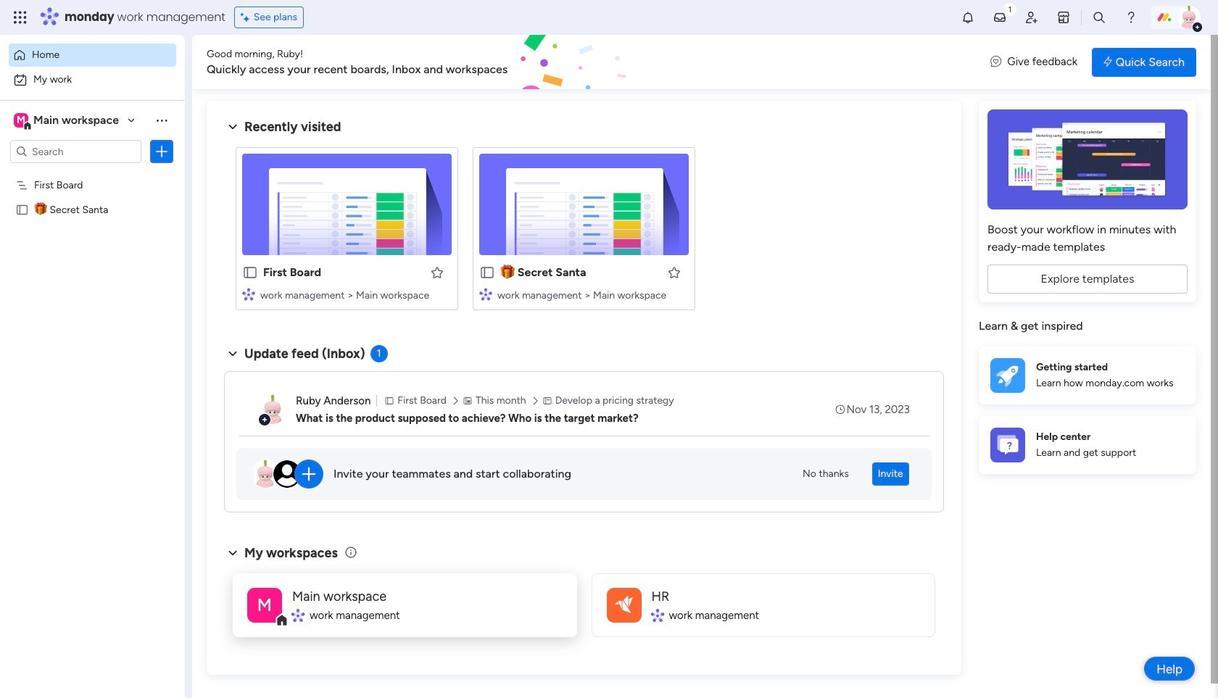 Task type: describe. For each thing, give the bounding box(es) containing it.
getting started element
[[979, 346, 1197, 404]]

workspace options image
[[155, 113, 169, 127]]

quick search results list box
[[224, 136, 944, 328]]

add to favorites image
[[430, 265, 445, 280]]

monday marketplace image
[[1057, 10, 1071, 25]]

update feed image
[[993, 10, 1008, 25]]

0 vertical spatial ruby anderson image
[[1178, 6, 1201, 29]]

v2 bolt switch image
[[1104, 54, 1113, 70]]

workspace selection element
[[14, 112, 121, 131]]

close update feed (inbox) image
[[224, 345, 242, 363]]

0 vertical spatial workspace image
[[14, 112, 28, 128]]

1 element
[[370, 345, 388, 363]]

1 horizontal spatial workspace image
[[607, 588, 642, 623]]

1 horizontal spatial component image
[[292, 609, 305, 622]]

0 vertical spatial public board image
[[15, 202, 29, 216]]

templates image image
[[992, 110, 1184, 210]]

help image
[[1124, 10, 1139, 25]]

close my workspaces image
[[224, 545, 242, 562]]

invite members image
[[1025, 10, 1039, 25]]

0 vertical spatial option
[[9, 44, 176, 67]]

help center element
[[979, 416, 1197, 474]]



Task type: locate. For each thing, give the bounding box(es) containing it.
notifications image
[[961, 10, 976, 25]]

0 horizontal spatial component image
[[242, 288, 255, 301]]

public board image
[[15, 202, 29, 216], [479, 265, 495, 281]]

0 horizontal spatial workspace image
[[247, 588, 282, 623]]

2 vertical spatial option
[[0, 172, 185, 174]]

component image
[[242, 288, 255, 301], [292, 609, 305, 622]]

1 horizontal spatial workspace image
[[615, 592, 633, 618]]

0 horizontal spatial public board image
[[15, 202, 29, 216]]

workspace image
[[247, 588, 282, 623], [615, 592, 633, 618]]

1 vertical spatial workspace image
[[607, 588, 642, 623]]

select product image
[[13, 10, 28, 25]]

list box
[[0, 169, 185, 417]]

see plans image
[[241, 9, 254, 25]]

public board image
[[242, 265, 258, 281]]

Search in workspace field
[[30, 143, 121, 160]]

ruby anderson image
[[1178, 6, 1201, 29], [258, 395, 287, 424]]

options image
[[155, 144, 169, 159]]

1 vertical spatial public board image
[[479, 265, 495, 281]]

close recently visited image
[[224, 118, 242, 136]]

1 vertical spatial component image
[[292, 609, 305, 622]]

1 vertical spatial option
[[9, 68, 176, 91]]

option
[[9, 44, 176, 67], [9, 68, 176, 91], [0, 172, 185, 174]]

0 horizontal spatial ruby anderson image
[[258, 395, 287, 424]]

add to favorites image
[[667, 265, 682, 280]]

1 horizontal spatial ruby anderson image
[[1178, 6, 1201, 29]]

1 vertical spatial ruby anderson image
[[258, 395, 287, 424]]

0 horizontal spatial workspace image
[[14, 112, 28, 128]]

0 vertical spatial component image
[[242, 288, 255, 301]]

workspace image inside icon
[[615, 592, 633, 618]]

v2 user feedback image
[[991, 54, 1002, 70]]

workspace image
[[14, 112, 28, 128], [607, 588, 642, 623]]

search everything image
[[1092, 10, 1107, 25]]

1 image
[[1004, 1, 1017, 17]]

1 horizontal spatial public board image
[[479, 265, 495, 281]]



Task type: vqa. For each thing, say whether or not it's contained in the screenshot.
leftmost Filter
no



